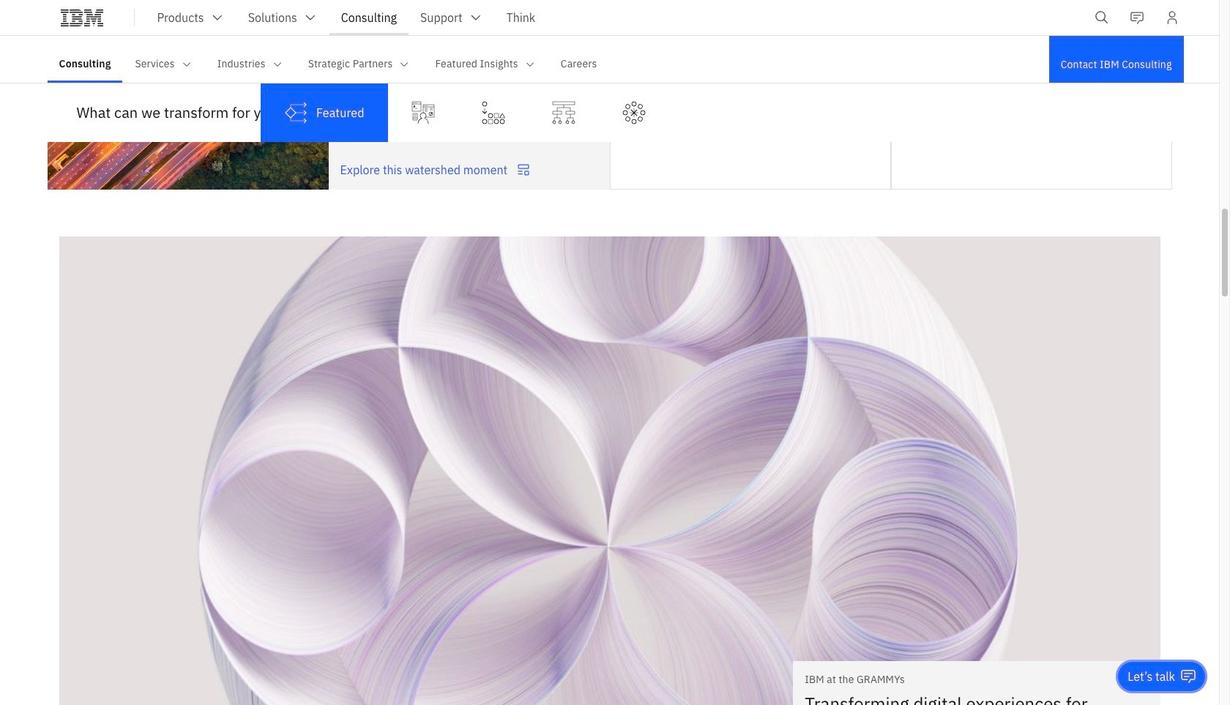 Task type: describe. For each thing, give the bounding box(es) containing it.
let's talk element
[[1129, 669, 1176, 685]]



